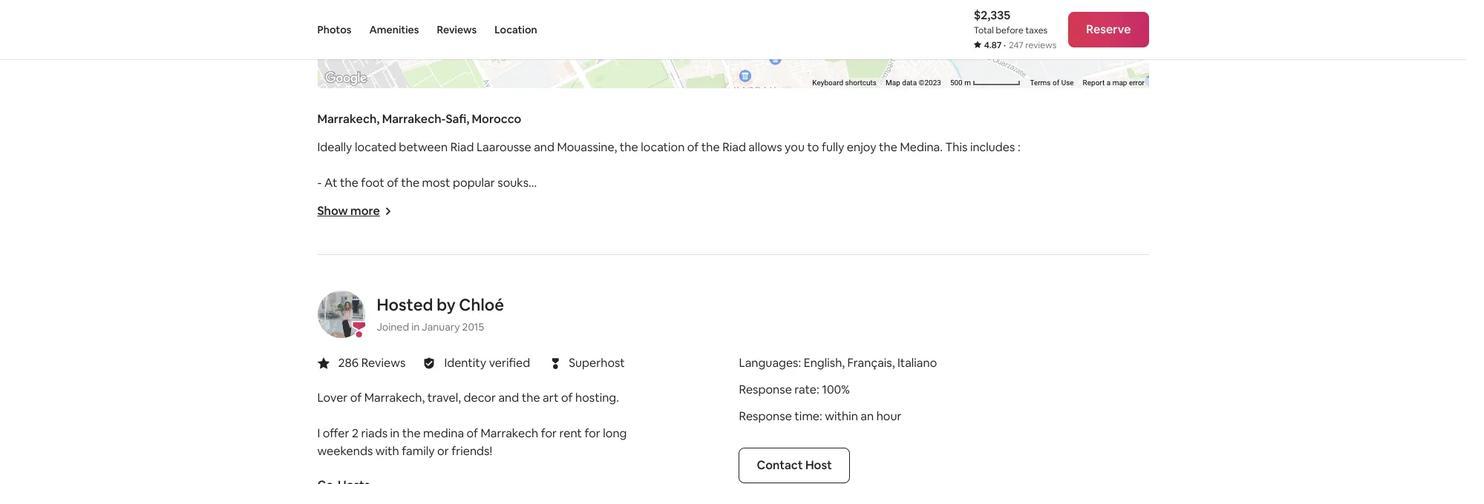 Task type: vqa. For each thing, say whether or not it's contained in the screenshot.
topmost 'peaceful!'
no



Task type: describe. For each thing, give the bounding box(es) containing it.
hosting.
[[576, 390, 619, 406]]

ben
[[627, 211, 648, 226]]

more
[[351, 203, 380, 219]]

includes
[[971, 139, 1015, 155]]

contact host
[[757, 458, 832, 474]]

hour
[[877, 409, 902, 425]]

and right "decor"
[[499, 390, 519, 406]]

1 for from the left
[[541, 426, 557, 442]]

0 vertical spatial marrakech,
[[317, 111, 380, 127]]

concept
[[593, 193, 639, 209]]

1 vertical spatial from
[[380, 211, 407, 226]]

and right jardin"
[[549, 193, 570, 209]]

: left "english,"
[[799, 356, 801, 371]]

use
[[1061, 79, 1074, 87]]

ideally located between riad laarousse and mouassine, the location of the riad allows you to fully enjoy the medina. this includes :
[[317, 139, 1021, 155]]

of inside - 2 minutes from the restaurant " le jardin" and the concept store " max & jan " - 5 minutes from the " terrasse des epices ", the medersa ben youssef and the house of photography
[[777, 211, 788, 226]]

photography
[[791, 211, 862, 226]]

amenities
[[369, 23, 419, 36]]

1 vertical spatial marrakech,
[[364, 390, 425, 406]]

500 m button
[[946, 78, 1026, 88]]

weekends
[[317, 444, 373, 460]]

map data ©2023
[[886, 79, 941, 87]]

of right art
[[561, 390, 573, 406]]

286 reviews
[[338, 356, 406, 371]]

google image
[[321, 69, 370, 88]]

map
[[886, 79, 900, 87]]

foot
[[361, 175, 385, 191]]

100%
[[822, 382, 850, 398]]

or
[[437, 444, 449, 460]]

lover of marrakech, travel, decor and the art of hosting.
[[317, 390, 619, 406]]

riads
[[361, 426, 388, 442]]

identity
[[444, 356, 487, 371]]

photos button
[[317, 0, 352, 59]]

popular
[[453, 175, 495, 191]]

superhost
[[569, 356, 625, 372]]

safi,
[[446, 111, 470, 127]]

in for by
[[412, 321, 420, 334]]

taxes
[[1026, 25, 1048, 36]]

location
[[495, 23, 537, 36]]

jan "
[[715, 193, 742, 209]]

reviews
[[1026, 39, 1057, 51]]

italiano
[[898, 356, 937, 371]]

medina.
[[900, 139, 943, 155]]

identity verified
[[444, 356, 530, 371]]

response rate : 100%
[[739, 382, 850, 398]]

response time : within an hour
[[739, 409, 902, 425]]

an
[[861, 409, 874, 425]]

error
[[1129, 79, 1145, 87]]

2 " from the left
[[673, 193, 677, 209]]

- for - 2 minutes from the restaurant " le jardin" and the concept store " max & jan " - 5 minutes from the " terrasse des epices ", the medersa ben youssef and the house of photography
[[317, 193, 322, 209]]

show
[[317, 203, 348, 219]]

contact host link
[[739, 448, 850, 484]]

the inside i offer 2 riads in the medina of marrakech for rent for long weekends with family or friends!
[[402, 426, 421, 442]]

keyboard
[[812, 79, 843, 87]]

- at the foot of the most popular souks
[[317, 175, 529, 191]]

- for - at the foot of the most popular souks
[[317, 175, 322, 191]]

󰀃
[[552, 355, 559, 373]]

mouassine,
[[557, 139, 617, 155]]

of right lover
[[350, 390, 362, 406]]

a
[[1107, 79, 1111, 87]]

0 vertical spatial from
[[380, 193, 407, 209]]

epices ",
[[508, 211, 553, 226]]

house
[[740, 211, 774, 226]]

" terrasse
[[430, 211, 483, 226]]

$2,335
[[974, 7, 1011, 23]]

between
[[399, 139, 448, 155]]

keyboard shortcuts button
[[812, 78, 877, 88]]

jardin"
[[512, 193, 546, 209]]

: left 'within'
[[820, 409, 823, 425]]

marrakech
[[481, 426, 539, 442]]

hosted by chloé joined in january 2015
[[377, 295, 504, 334]]

at
[[325, 175, 338, 191]]

located
[[355, 139, 396, 155]]

terms of use link
[[1030, 79, 1074, 87]]

report
[[1083, 79, 1105, 87]]

des
[[486, 211, 506, 226]]

·
[[1004, 39, 1006, 51]]

©2023
[[919, 79, 941, 87]]

reserve
[[1087, 22, 1131, 37]]

enjoy
[[847, 139, 877, 155]]

decor
[[464, 390, 496, 406]]

français,
[[848, 356, 895, 371]]

hosted
[[377, 295, 433, 315]]

souks
[[498, 175, 529, 191]]

friends!
[[452, 444, 492, 460]]

with
[[376, 444, 399, 460]]



Task type: locate. For each thing, give the bounding box(es) containing it.
host
[[806, 458, 832, 474]]

0 horizontal spatial riad
[[451, 139, 474, 155]]

marrakech, up ideally
[[317, 111, 380, 127]]

in inside i offer 2 riads in the medina of marrakech for rent for long weekends with family or friends!
[[390, 426, 400, 442]]

reviews button
[[437, 0, 477, 59]]

1 vertical spatial minutes
[[334, 211, 378, 226]]

3 - from the top
[[317, 211, 322, 226]]

:
[[1018, 139, 1021, 155], [799, 356, 801, 371], [817, 382, 820, 398], [820, 409, 823, 425]]

riad left allows
[[723, 139, 746, 155]]

$2,335 total before taxes
[[974, 7, 1048, 36]]

minutes
[[334, 193, 378, 209], [334, 211, 378, 226]]

and down &
[[695, 211, 716, 226]]

riad
[[451, 139, 474, 155], [723, 139, 746, 155]]

5
[[325, 211, 331, 226]]

0 horizontal spatial "
[[490, 193, 494, 209]]

-
[[317, 175, 322, 191], [317, 193, 322, 209], [317, 211, 322, 226]]

4.87
[[984, 39, 1002, 51]]

1 horizontal spatial "
[[673, 193, 677, 209]]

2 left riads
[[352, 426, 359, 442]]

and right the laarousse
[[534, 139, 555, 155]]

2 inside - 2 minutes from the restaurant " le jardin" and the concept store " max & jan " - 5 minutes from the " terrasse des epices ", the medersa ben youssef and the house of photography
[[325, 193, 331, 209]]

youssef
[[650, 211, 693, 226]]

- 2 minutes from the restaurant " le jardin" and the concept store " max & jan " - 5 minutes from the " terrasse des epices ", the medersa ben youssef and the house of photography
[[317, 193, 862, 226]]

this
[[946, 139, 968, 155]]

amenities button
[[369, 0, 419, 59]]

0 vertical spatial 2
[[325, 193, 331, 209]]

0 vertical spatial response
[[739, 382, 792, 398]]

map
[[1113, 79, 1127, 87]]

google map
showing 8 points of interest. region
[[287, 0, 1238, 93]]

247
[[1009, 39, 1024, 51]]

minutes down foot
[[334, 193, 378, 209]]

before
[[996, 25, 1024, 36]]

for left rent
[[541, 426, 557, 442]]

report a map error
[[1083, 79, 1145, 87]]

contact
[[757, 458, 803, 474]]

reviews left location "button"
[[437, 23, 477, 36]]

response down the languages on the right of page
[[739, 382, 792, 398]]

1 vertical spatial -
[[317, 193, 322, 209]]

1 - from the top
[[317, 175, 322, 191]]

500 m
[[950, 79, 973, 87]]

within
[[825, 409, 858, 425]]

time
[[795, 409, 820, 425]]

ideally
[[317, 139, 352, 155]]

english,
[[804, 356, 845, 371]]

i offer 2 riads in the medina of marrakech for rent for long weekends with family or friends!
[[317, 426, 627, 460]]

2
[[325, 193, 331, 209], [352, 426, 359, 442]]

of right foot
[[387, 175, 399, 191]]

chloé
[[459, 295, 504, 315]]

response for response rate
[[739, 382, 792, 398]]

minutes right 5
[[334, 211, 378, 226]]

reviews
[[437, 23, 477, 36], [361, 356, 406, 371]]

of left use
[[1053, 79, 1060, 87]]

store
[[642, 193, 670, 209]]

0 horizontal spatial reviews
[[361, 356, 406, 371]]

1 " from the left
[[490, 193, 494, 209]]

in right joined
[[412, 321, 420, 334]]

shortcuts
[[845, 79, 877, 87]]

marrakech, up riads
[[364, 390, 425, 406]]

from down foot
[[380, 193, 407, 209]]

the
[[620, 139, 638, 155], [702, 139, 720, 155], [879, 139, 898, 155], [340, 175, 359, 191], [401, 175, 420, 191], [409, 193, 428, 209], [572, 193, 591, 209], [409, 211, 428, 226], [556, 211, 574, 226], [719, 211, 737, 226], [522, 390, 540, 406], [402, 426, 421, 442]]

reserve button
[[1069, 12, 1149, 48]]

of right house in the top right of the page
[[777, 211, 788, 226]]

to
[[808, 139, 819, 155]]

2 response from the top
[[739, 409, 792, 425]]

art
[[543, 390, 559, 406]]

travel,
[[428, 390, 461, 406]]

you
[[785, 139, 805, 155]]

of
[[1053, 79, 1060, 87], [688, 139, 699, 155], [387, 175, 399, 191], [777, 211, 788, 226], [350, 390, 362, 406], [561, 390, 573, 406], [467, 426, 478, 442]]

response for response time
[[739, 409, 792, 425]]

total
[[974, 25, 994, 36]]

marrakech-
[[382, 111, 446, 127]]

: left the 100%
[[817, 382, 820, 398]]

in inside hosted by chloé joined in january 2015
[[412, 321, 420, 334]]

1 horizontal spatial for
[[585, 426, 601, 442]]

2 riad from the left
[[723, 139, 746, 155]]

terms of use
[[1030, 79, 1074, 87]]

photos
[[317, 23, 352, 36]]

2 inside i offer 2 riads in the medina of marrakech for rent for long weekends with family or friends!
[[352, 426, 359, 442]]

for right rent
[[585, 426, 601, 442]]

joined
[[377, 321, 409, 334]]

1 horizontal spatial riad
[[723, 139, 746, 155]]

: right includes
[[1018, 139, 1021, 155]]

0 vertical spatial minutes
[[334, 193, 378, 209]]

family
[[402, 444, 435, 460]]

medersa
[[577, 211, 624, 226]]

location button
[[495, 0, 537, 59]]

marrakech, marrakech-safi, morocco
[[317, 111, 522, 127]]

languages : english, français, italiano
[[739, 356, 937, 371]]

" left max
[[673, 193, 677, 209]]

0 horizontal spatial 2
[[325, 193, 331, 209]]

286
[[338, 356, 359, 371]]

1 riad from the left
[[451, 139, 474, 155]]

2 for from the left
[[585, 426, 601, 442]]

1 vertical spatial 2
[[352, 426, 359, 442]]

lover
[[317, 390, 348, 406]]

i
[[317, 426, 320, 442]]

1 horizontal spatial 2
[[352, 426, 359, 442]]

1 horizontal spatial reviews
[[437, 23, 477, 36]]

chloé is a superhost. learn more about chloé. image
[[317, 291, 365, 338], [317, 291, 365, 338]]

rent
[[560, 426, 582, 442]]

" left le
[[490, 193, 494, 209]]

in up "with"
[[390, 426, 400, 442]]

report a map error link
[[1083, 79, 1145, 87]]

from right more
[[380, 211, 407, 226]]

of inside i offer 2 riads in the medina of marrakech for rent for long weekends with family or friends!
[[467, 426, 478, 442]]

1 vertical spatial response
[[739, 409, 792, 425]]

verified
[[489, 356, 530, 371]]

0 horizontal spatial in
[[390, 426, 400, 442]]

0 vertical spatial reviews
[[437, 23, 477, 36]]

rate
[[795, 382, 817, 398]]

of right location
[[688, 139, 699, 155]]

2 minutes from the top
[[334, 211, 378, 226]]

1 response from the top
[[739, 382, 792, 398]]

in
[[412, 321, 420, 334], [390, 426, 400, 442]]

show more
[[317, 203, 380, 219]]

0 horizontal spatial for
[[541, 426, 557, 442]]

long
[[603, 426, 627, 442]]

2 - from the top
[[317, 193, 322, 209]]

and
[[534, 139, 555, 155], [549, 193, 570, 209], [695, 211, 716, 226], [499, 390, 519, 406]]

in for offer
[[390, 426, 400, 442]]

2 up 5
[[325, 193, 331, 209]]

le
[[497, 193, 509, 209]]

show more button
[[317, 203, 392, 219]]

1 minutes from the top
[[334, 193, 378, 209]]

1 horizontal spatial in
[[412, 321, 420, 334]]

0 vertical spatial -
[[317, 175, 322, 191]]

allows
[[749, 139, 782, 155]]

riad down 'safi,'
[[451, 139, 474, 155]]

morocco
[[472, 111, 522, 127]]

m
[[964, 79, 971, 87]]

most
[[422, 175, 450, 191]]

1 vertical spatial in
[[390, 426, 400, 442]]

response down the response rate : 100% in the bottom of the page
[[739, 409, 792, 425]]

reviews right '286' on the left of the page
[[361, 356, 406, 371]]

laarousse
[[477, 139, 531, 155]]

2 vertical spatial -
[[317, 211, 322, 226]]

1 vertical spatial reviews
[[361, 356, 406, 371]]

of up the friends!
[[467, 426, 478, 442]]

response
[[739, 382, 792, 398], [739, 409, 792, 425]]

0 vertical spatial in
[[412, 321, 420, 334]]



